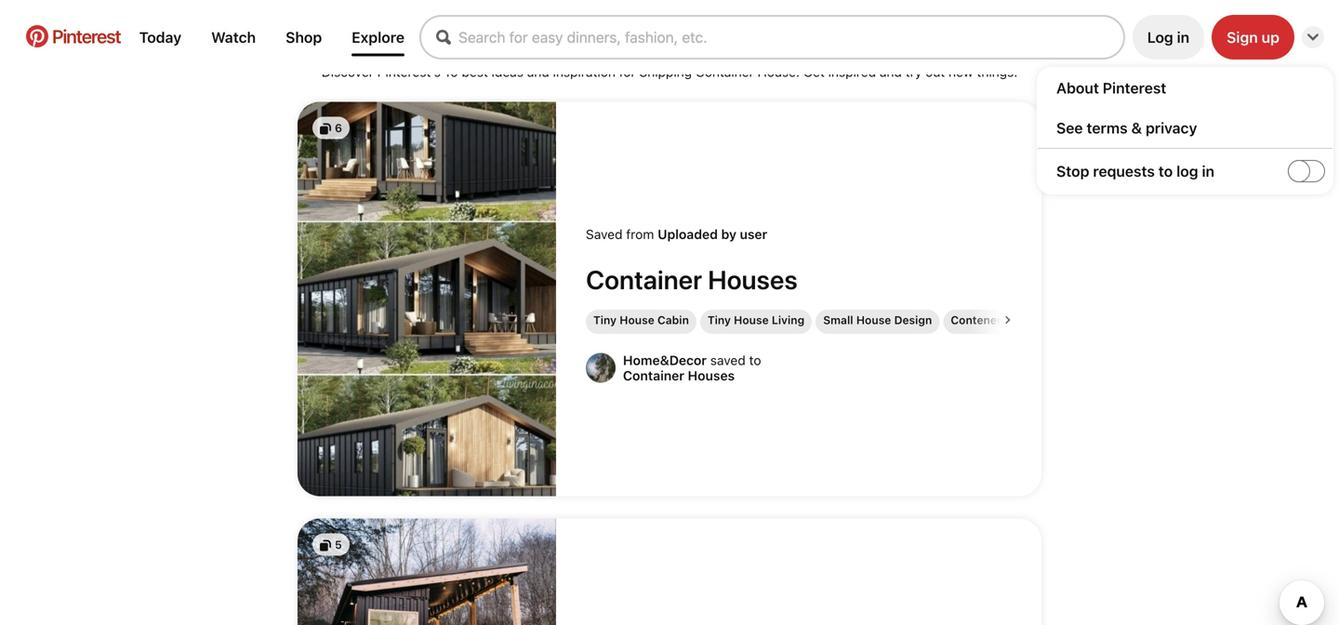 Task type: locate. For each thing, give the bounding box(es) containing it.
1 horizontal spatial to
[[1159, 162, 1173, 180]]

1 identifier that shows the pin type image from the top
[[320, 123, 331, 135]]

10
[[444, 64, 458, 80]]

identifier that shows the pin type image
[[320, 123, 331, 135], [320, 540, 331, 551]]

houses inside home&decor saved to container houses
[[688, 368, 735, 383]]

shipping container house discover pinterest's 10 best ideas and inspiration for shipping container house . get inspired and try out new things.
[[322, 17, 1018, 80]]

identifier that shows the pin type image left the 6
[[320, 123, 331, 135]]

0 vertical spatial container houses link
[[586, 264, 1012, 295]]

container
[[614, 17, 762, 57], [696, 64, 754, 80], [586, 264, 702, 295], [623, 368, 685, 383]]

2 identifier that shows the pin type image from the top
[[320, 540, 331, 551]]

0 vertical spatial in
[[1177, 28, 1190, 46]]

design
[[895, 313, 932, 326]]

1 vertical spatial container houses link
[[623, 368, 761, 383]]

house
[[769, 17, 867, 57], [758, 64, 796, 80], [620, 313, 655, 326], [734, 313, 769, 326], [857, 313, 892, 326], [1005, 313, 1040, 326]]

contener house
[[951, 313, 1040, 326]]

and right ideas
[[527, 64, 550, 80]]

sign up
[[1227, 28, 1280, 46]]

0 horizontal spatial in
[[1177, 28, 1190, 46]]

saved from uploaded by user
[[586, 226, 768, 242]]

1 tiny from the left
[[594, 313, 617, 326]]

0 vertical spatial to
[[1159, 162, 1173, 180]]

things.
[[977, 64, 1018, 80]]

0 vertical spatial identifier that shows the pin type image
[[320, 123, 331, 135]]

identifier that shows the pin type image inside 6 link
[[320, 123, 331, 135]]

6
[[335, 121, 342, 134]]

.
[[796, 64, 800, 80]]

house right contener at the bottom right of the page
[[1005, 313, 1040, 326]]

house for contener house
[[1005, 313, 1040, 326]]

1 vertical spatial identifier that shows the pin type image
[[320, 540, 331, 551]]

tiny
[[594, 313, 617, 326], [708, 313, 731, 326]]

house right small on the bottom right
[[857, 313, 892, 326]]

shipping up ideas
[[472, 17, 607, 57]]

and
[[527, 64, 550, 80], [880, 64, 902, 80]]

by
[[721, 226, 737, 242]]

discover
[[322, 64, 374, 80]]

container house image
[[298, 519, 556, 625]]

about
[[1057, 79, 1099, 97]]

get
[[804, 64, 825, 80]]

container houses
[[586, 264, 798, 295]]

houses
[[708, 264, 798, 295], [688, 368, 735, 383]]

to left log
[[1159, 162, 1173, 180]]

0 horizontal spatial pinterest
[[52, 25, 121, 47]]

house left 'get'
[[758, 64, 796, 80]]

1 and from the left
[[527, 64, 550, 80]]

0 horizontal spatial to
[[749, 352, 761, 368]]

house for small house design
[[857, 313, 892, 326]]

in
[[1177, 28, 1190, 46], [1202, 162, 1215, 180]]

container houses link down cabin
[[623, 368, 761, 383]]

uploaded
[[658, 226, 718, 242]]

terms
[[1087, 119, 1128, 137]]

to
[[1159, 162, 1173, 180], [749, 352, 761, 368]]

1 vertical spatial houses
[[688, 368, 735, 383]]

to right saved
[[749, 352, 761, 368]]

inspired
[[829, 64, 876, 80]]

1 horizontal spatial tiny
[[708, 313, 731, 326]]

2 tiny from the left
[[708, 313, 731, 326]]

to inside home&decor saved to container houses
[[749, 352, 761, 368]]

scroll image
[[1005, 316, 1012, 324]]

tiny house living
[[708, 313, 805, 326]]

1 horizontal spatial in
[[1202, 162, 1215, 180]]

1 vertical spatial to
[[749, 352, 761, 368]]

tiny up home&decor icon
[[594, 313, 617, 326]]

shipping
[[472, 17, 607, 57], [640, 64, 692, 80]]

tiny for tiny house cabin
[[594, 313, 617, 326]]

pinterest's
[[377, 64, 441, 80]]

inspiration
[[553, 64, 616, 80]]

house left living
[[734, 313, 769, 326]]

pinterest right "pinterest" icon
[[52, 25, 121, 47]]

new
[[949, 64, 974, 80]]

identifier that shows the pin type image left 5
[[320, 540, 331, 551]]

and left try
[[880, 64, 902, 80]]

1 vertical spatial shipping
[[640, 64, 692, 80]]

0 horizontal spatial tiny
[[594, 313, 617, 326]]

stop
[[1057, 162, 1090, 180]]

pinterest button
[[15, 25, 132, 50]]

for
[[619, 64, 636, 80]]

watch link
[[204, 21, 263, 53]]

houses up the tiny house living
[[708, 264, 798, 295]]

1 horizontal spatial and
[[880, 64, 902, 80]]

container inside home&decor saved to container houses
[[623, 368, 685, 383]]

contener
[[951, 313, 1002, 326]]

ideas
[[492, 64, 524, 80]]

home&decor link
[[623, 352, 707, 368]]

container left .
[[696, 64, 754, 80]]

pinterest
[[52, 25, 121, 47], [1103, 79, 1167, 97]]

houses down cabin
[[688, 368, 735, 383]]

best
[[462, 64, 488, 80]]

container houses link
[[586, 264, 1012, 295], [623, 368, 761, 383]]

contener house link
[[951, 313, 1040, 326]]

tiny up saved
[[708, 313, 731, 326]]

shipping right for
[[640, 64, 692, 80]]

1 vertical spatial pinterest
[[1103, 79, 1167, 97]]

container right home&decor icon
[[623, 368, 685, 383]]

0 vertical spatial pinterest
[[52, 25, 121, 47]]

0 horizontal spatial shipping
[[472, 17, 607, 57]]

home&decor
[[623, 352, 707, 368]]

house left cabin
[[620, 313, 655, 326]]

container houses link up living
[[586, 264, 1012, 295]]

pinterest up &
[[1103, 79, 1167, 97]]

identifier that shows the pin type image inside 5 link
[[320, 540, 331, 551]]

0 horizontal spatial and
[[527, 64, 550, 80]]



Task type: describe. For each thing, give the bounding box(es) containing it.
watch
[[211, 28, 256, 46]]

small
[[823, 313, 854, 326]]

&
[[1132, 119, 1142, 137]]

in inside button
[[1177, 28, 1190, 46]]

2 and from the left
[[880, 64, 902, 80]]

home&decor saved to container houses
[[623, 352, 761, 383]]

living
[[772, 313, 805, 326]]

explore
[[352, 28, 405, 46]]

log
[[1177, 162, 1199, 180]]

pinterest link
[[15, 25, 132, 47]]

to for saved
[[749, 352, 761, 368]]

to for requests
[[1159, 162, 1173, 180]]

privacy
[[1146, 119, 1198, 137]]

1 horizontal spatial shipping
[[640, 64, 692, 80]]

log
[[1148, 28, 1174, 46]]

log in
[[1148, 28, 1190, 46]]

0 vertical spatial shipping
[[472, 17, 607, 57]]

Search text field
[[459, 28, 1124, 46]]

small house design
[[823, 313, 932, 326]]

saved
[[586, 226, 623, 242]]

user
[[740, 226, 768, 242]]

shop link
[[278, 21, 329, 53]]

tiny for tiny house living
[[708, 313, 731, 326]]

explore link
[[344, 21, 412, 53]]

log in button
[[1133, 15, 1205, 60]]

6 link
[[298, 102, 556, 496]]

house for tiny house cabin
[[620, 313, 655, 326]]

5
[[335, 538, 342, 551]]

see terms & privacy
[[1057, 119, 1198, 137]]

requests
[[1093, 162, 1155, 180]]

from
[[626, 226, 654, 242]]

tiny house cabin
[[594, 313, 689, 326]]

1 vertical spatial in
[[1202, 162, 1215, 180]]

5 link
[[298, 519, 556, 625]]

about pinterest link
[[1057, 79, 1333, 97]]

tiny house cabin link
[[594, 313, 689, 326]]

out
[[926, 64, 945, 80]]

identifier that shows the pin type image for 5
[[320, 540, 331, 551]]

today link
[[132, 21, 189, 53]]

shop
[[286, 28, 322, 46]]

see terms & privacy link
[[1057, 119, 1333, 137]]

search image
[[436, 30, 451, 45]]

1 horizontal spatial pinterest
[[1103, 79, 1167, 97]]

saved
[[711, 352, 746, 368]]

house up 'get'
[[769, 17, 867, 57]]

house for tiny house living
[[734, 313, 769, 326]]

container houses image
[[298, 102, 556, 496]]

0 vertical spatial houses
[[708, 264, 798, 295]]

small house design link
[[823, 313, 932, 326]]

cabin
[[658, 313, 689, 326]]

pinterest image
[[26, 25, 48, 47]]

see
[[1057, 119, 1083, 137]]

stop requests to log in
[[1057, 162, 1215, 180]]

pinterest inside button
[[52, 25, 121, 47]]

identifier that shows the pin type image for 6
[[320, 123, 331, 135]]

sign
[[1227, 28, 1258, 46]]

today
[[139, 28, 182, 46]]

try
[[906, 64, 922, 80]]

container up the tiny house cabin link
[[586, 264, 702, 295]]

container up for
[[614, 17, 762, 57]]

sign up button
[[1212, 15, 1295, 60]]

about pinterest
[[1057, 79, 1167, 97]]

up
[[1262, 28, 1280, 46]]

home&decor image
[[586, 353, 616, 383]]

tiny house living link
[[708, 313, 805, 326]]



Task type: vqa. For each thing, say whether or not it's contained in the screenshot.
Stop
yes



